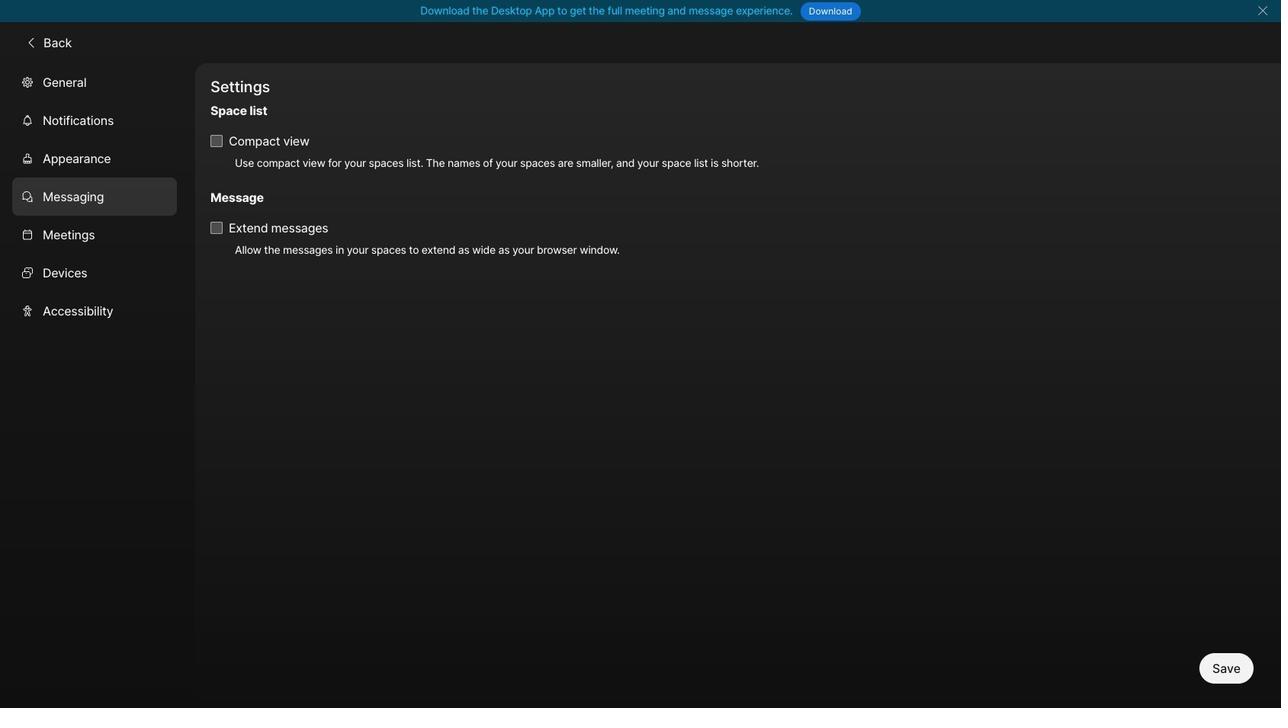 Task type: locate. For each thing, give the bounding box(es) containing it.
meetings tab
[[12, 216, 177, 254]]

general tab
[[12, 63, 177, 101]]

messaging tab
[[12, 177, 177, 216]]

settings navigation
[[0, 63, 195, 709]]

accessibility tab
[[12, 292, 177, 330]]



Task type: vqa. For each thing, say whether or not it's contained in the screenshot.
cancel_16 Icon
yes



Task type: describe. For each thing, give the bounding box(es) containing it.
devices tab
[[12, 254, 177, 292]]

appearance tab
[[12, 139, 177, 177]]

notifications tab
[[12, 101, 177, 139]]

cancel_16 image
[[1257, 5, 1269, 17]]



